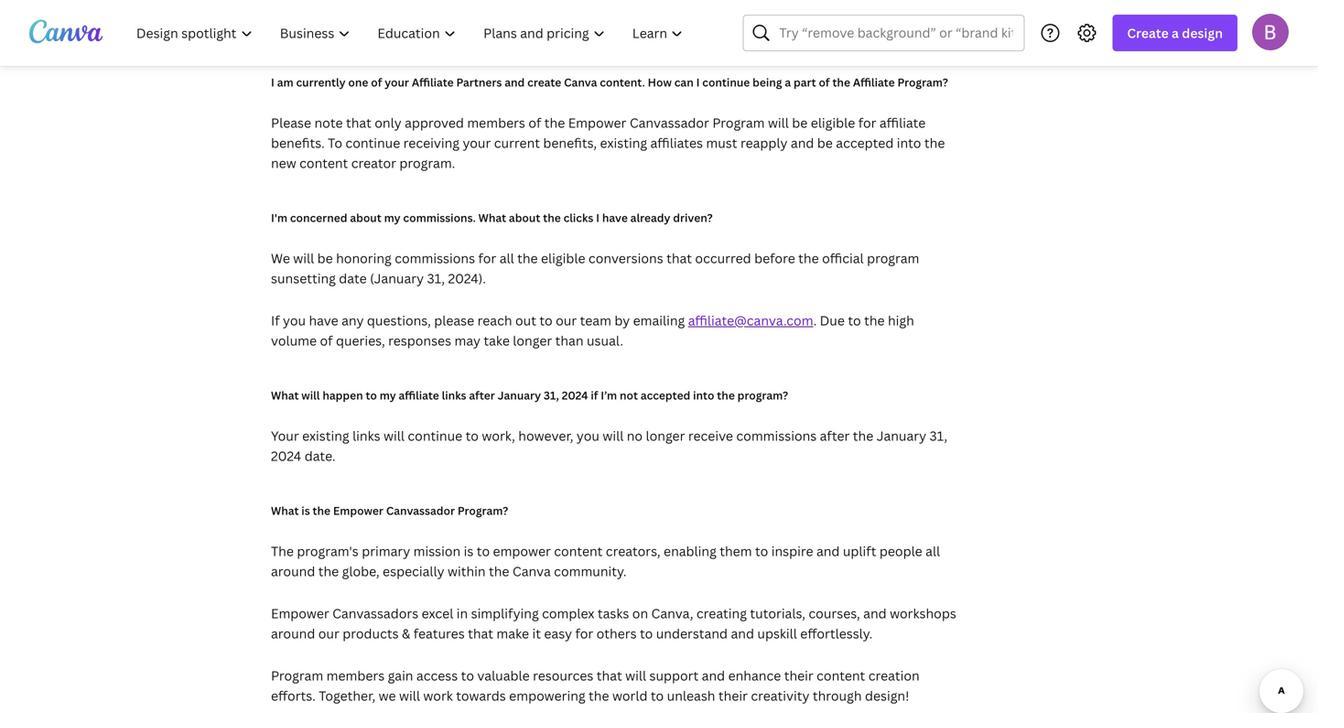 Task type: vqa. For each thing, say whether or not it's contained in the screenshot.
Driven?
yes



Task type: locate. For each thing, give the bounding box(es) containing it.
existing inside your existing links will continue to work, however, you will no longer receive commissions after the january 31, 2024 date.
[[302, 427, 350, 445]]

0 vertical spatial january
[[498, 388, 541, 403]]

0 horizontal spatial program?
[[458, 503, 509, 518]]

be inside we will be honoring commissions for all the eligible conversions that occurred before the official program sunsetting date (january 31, 2024).
[[317, 250, 333, 267]]

affiliate down try "remove background" or "brand kit" search field
[[880, 114, 926, 131]]

the inside your existing links will continue to work, however, you will no longer receive commissions after the january 31, 2024 date.
[[853, 427, 874, 445]]

honoring
[[336, 250, 392, 267]]

commissions inside we will be honoring commissions for all the eligible conversions that occurred before the official program sunsetting date (january 31, 2024).
[[395, 250, 475, 267]]

links down may
[[442, 388, 467, 403]]

of up current
[[529, 114, 542, 131]]

what up the
[[271, 503, 299, 518]]

0 vertical spatial program?
[[898, 75, 949, 90]]

than
[[556, 332, 584, 349]]

for inside we will be honoring commissions for all the eligible conversions that occurred before the official program sunsetting date (january 31, 2024).
[[479, 250, 497, 267]]

0 horizontal spatial into
[[693, 388, 715, 403]]

a left 'design'
[[1172, 24, 1180, 42]]

resources
[[533, 667, 594, 685]]

program members gain access to valuable resources that will support and enhance their content creation efforts. together, we will work towards empowering the world to unleash their creativity through design!
[[271, 667, 920, 705]]

we will be honoring commissions for all the eligible conversions that occurred before the official program sunsetting date (january 31, 2024).
[[271, 250, 920, 287]]

1 horizontal spatial into
[[897, 134, 922, 152]]

0 horizontal spatial members
[[327, 667, 385, 685]]

what right commissions.
[[479, 210, 507, 225]]

your
[[385, 75, 409, 90], [463, 134, 491, 152]]

and up unleash
[[702, 667, 725, 685]]

that left only
[[346, 114, 372, 131]]

for inside please note that only approved members of the empower canvassador program will be eligible for affiliate benefits. to continue receiving your current benefits, existing affiliates must reapply and be accepted into the new content creator program.
[[859, 114, 877, 131]]

0 horizontal spatial longer
[[513, 332, 552, 349]]

please
[[271, 114, 311, 131]]

your inside please note that only approved members of the empower canvassador program will be eligible for affiliate benefits. to continue receiving your current benefits, existing affiliates must reapply and be accepted into the new content creator program.
[[463, 134, 491, 152]]

eligible inside please note that only approved members of the empower canvassador program will be eligible for affiliate benefits. to continue receiving your current benefits, existing affiliates must reapply and be accepted into the new content creator program.
[[811, 114, 856, 131]]

1 horizontal spatial their
[[785, 667, 814, 685]]

1 vertical spatial my
[[380, 388, 396, 403]]

i'm
[[271, 210, 288, 225]]

longer inside . due to the high volume of queries, responses may take longer than usual.
[[513, 332, 552, 349]]

program up must at the right of the page
[[713, 114, 765, 131]]

0 vertical spatial canvassador
[[630, 114, 710, 131]]

1 horizontal spatial our
[[556, 312, 577, 329]]

our
[[556, 312, 577, 329], [318, 625, 340, 642]]

that up world
[[597, 667, 622, 685]]

eligible inside we will be honoring commissions for all the eligible conversions that occurred before the official program sunsetting date (january 31, 2024).
[[541, 250, 586, 267]]

your right one
[[385, 75, 409, 90]]

0 horizontal spatial existing
[[302, 427, 350, 445]]

canva right create
[[564, 75, 597, 90]]

after inside your existing links will continue to work, however, you will no longer receive commissions after the january 31, 2024 date.
[[820, 427, 850, 445]]

2 vertical spatial for
[[576, 625, 594, 642]]

content inside the program members gain access to valuable resources that will support and enhance their content creation efforts. together, we will work towards empowering the world to unleash their creativity through design!
[[817, 667, 866, 685]]

0 vertical spatial our
[[556, 312, 577, 329]]

empower
[[568, 114, 627, 131], [333, 503, 384, 518], [271, 605, 329, 622]]

0 vertical spatial their
[[785, 667, 814, 685]]

0 vertical spatial empower
[[568, 114, 627, 131]]

to right due
[[848, 312, 862, 329]]

empower up benefits,
[[568, 114, 627, 131]]

people
[[880, 543, 923, 560]]

1 vertical spatial what
[[271, 388, 299, 403]]

1 vertical spatial content
[[554, 543, 603, 560]]

the inside the program members gain access to valuable resources that will support and enhance their content creation efforts. together, we will work towards empowering the world to unleash their creativity through design!
[[589, 687, 610, 705]]

of right volume
[[320, 332, 333, 349]]

members inside the program members gain access to valuable resources that will support and enhance their content creation efforts. together, we will work towards empowering the world to unleash their creativity through design!
[[327, 667, 385, 685]]

empower inside the empower canvassadors excel in simplifying complex tasks on canva, creating tutorials, courses, and workshops around our products & features that make it easy for others to understand and upskill effortlessly.
[[271, 605, 329, 622]]

1 around from the top
[[271, 563, 315, 580]]

31,
[[427, 270, 445, 287], [544, 388, 559, 403], [930, 427, 948, 445]]

2 horizontal spatial empower
[[568, 114, 627, 131]]

0 vertical spatial accepted
[[836, 134, 894, 152]]

existing
[[600, 134, 648, 152], [302, 427, 350, 445]]

program inside please note that only approved members of the empower canvassador program will be eligible for affiliate benefits. to continue receiving your current benefits, existing affiliates must reapply and be accepted into the new content creator program.
[[713, 114, 765, 131]]

0 vertical spatial continue
[[703, 75, 750, 90]]

program? up empower in the bottom of the page
[[458, 503, 509, 518]]

of inside please note that only approved members of the empower canvassador program will be eligible for affiliate benefits. to continue receiving your current benefits, existing affiliates must reapply and be accepted into the new content creator program.
[[529, 114, 542, 131]]

take
[[484, 332, 510, 349]]

canvassador
[[630, 114, 710, 131], [386, 503, 455, 518]]

new
[[271, 154, 296, 172]]

1 horizontal spatial program?
[[898, 75, 949, 90]]

work,
[[482, 427, 516, 445]]

0 horizontal spatial is
[[302, 503, 310, 518]]

2 vertical spatial content
[[817, 667, 866, 685]]

1 vertical spatial accepted
[[641, 388, 691, 403]]

i'm concerned about my commissions. what about the clicks i have already driven?
[[271, 210, 713, 225]]

please
[[434, 312, 475, 329]]

2 vertical spatial 31,
[[930, 427, 948, 445]]

continue left being
[[703, 75, 750, 90]]

longer down out
[[513, 332, 552, 349]]

and right the reapply
[[791, 134, 815, 152]]

emailing
[[633, 312, 685, 329]]

your left current
[[463, 134, 491, 152]]

a
[[1172, 24, 1180, 42], [785, 75, 791, 90]]

to up within
[[477, 543, 490, 560]]

1 vertical spatial january
[[877, 427, 927, 445]]

my left commissions.
[[384, 210, 401, 225]]

empower up primary
[[333, 503, 384, 518]]

enabling
[[664, 543, 717, 560]]

0 vertical spatial members
[[467, 114, 526, 131]]

2024 down 'your' on the bottom left of page
[[271, 447, 302, 465]]

members up current
[[467, 114, 526, 131]]

longer inside your existing links will continue to work, however, you will no longer receive commissions after the january 31, 2024 date.
[[646, 427, 685, 445]]

longer
[[513, 332, 552, 349], [646, 427, 685, 445]]

within
[[448, 563, 486, 580]]

eligible down part
[[811, 114, 856, 131]]

mission
[[414, 543, 461, 560]]

to down the on
[[640, 625, 653, 642]]

my right happen on the bottom left of page
[[380, 388, 396, 403]]

occurred
[[696, 250, 752, 267]]

0 vertical spatial into
[[897, 134, 922, 152]]

31, inside your existing links will continue to work, however, you will no longer receive commissions after the january 31, 2024 date.
[[930, 427, 948, 445]]

one
[[348, 75, 369, 90]]

eligible down 'clicks'
[[541, 250, 586, 267]]

1 vertical spatial canvassador
[[386, 503, 455, 518]]

2 horizontal spatial for
[[859, 114, 877, 131]]

and left uplift
[[817, 543, 840, 560]]

to left work,
[[466, 427, 479, 445]]

0 vertical spatial program
[[713, 114, 765, 131]]

1 vertical spatial after
[[820, 427, 850, 445]]

to down support
[[651, 687, 664, 705]]

their down enhance
[[719, 687, 748, 705]]

2024 left if
[[562, 388, 588, 403]]

our left products
[[318, 625, 340, 642]]

empower down the
[[271, 605, 329, 622]]

program up efforts.
[[271, 667, 323, 685]]

access
[[417, 667, 458, 685]]

1 horizontal spatial january
[[877, 427, 927, 445]]

0 horizontal spatial links
[[353, 427, 381, 445]]

1 vertical spatial you
[[577, 427, 600, 445]]

0 horizontal spatial canvassador
[[386, 503, 455, 518]]

i
[[271, 75, 275, 90], [697, 75, 700, 90], [596, 210, 600, 225]]

to right out
[[540, 312, 553, 329]]

0 horizontal spatial all
[[500, 250, 514, 267]]

affiliate
[[880, 114, 926, 131], [399, 388, 439, 403]]

0 vertical spatial you
[[283, 312, 306, 329]]

have
[[602, 210, 628, 225], [309, 312, 339, 329]]

1 vertical spatial canva
[[513, 563, 551, 580]]

however,
[[519, 427, 574, 445]]

members up together,
[[327, 667, 385, 685]]

our up the than
[[556, 312, 577, 329]]

longer right no
[[646, 427, 685, 445]]

the
[[271, 543, 294, 560]]

you down if
[[577, 427, 600, 445]]

1 horizontal spatial program
[[713, 114, 765, 131]]

i left 'am'
[[271, 75, 275, 90]]

especially
[[383, 563, 445, 580]]

unleash
[[667, 687, 716, 705]]

for
[[859, 114, 877, 131], [479, 250, 497, 267], [576, 625, 594, 642]]

around inside the empower canvassadors excel in simplifying complex tasks on canva, creating tutorials, courses, and workshops around our products & features that make it easy for others to understand and upskill effortlessly.
[[271, 625, 315, 642]]

1 horizontal spatial content
[[554, 543, 603, 560]]

program
[[867, 250, 920, 267]]

existing left affiliates
[[600, 134, 648, 152]]

through
[[813, 687, 862, 705]]

1 horizontal spatial links
[[442, 388, 467, 403]]

i right 'clicks'
[[596, 210, 600, 225]]

0 horizontal spatial 31,
[[427, 270, 445, 287]]

and inside the program's primary mission is to empower content creators, enabling them to inspire and uplift people all around the globe, especially within the canva community.
[[817, 543, 840, 560]]

0 vertical spatial what
[[479, 210, 507, 225]]

1 vertical spatial all
[[926, 543, 941, 560]]

content down to
[[300, 154, 348, 172]]

receiving
[[404, 134, 460, 152]]

members
[[467, 114, 526, 131], [327, 667, 385, 685]]

program
[[713, 114, 765, 131], [271, 667, 323, 685]]

what for empower
[[271, 503, 299, 518]]

continue up creator at the left top
[[346, 134, 400, 152]]

affiliate@canva.com link
[[688, 312, 814, 329]]

canvassador up mission
[[386, 503, 455, 518]]

is inside the program's primary mission is to empower content creators, enabling them to inspire and uplift people all around the globe, especially within the canva community.
[[464, 543, 474, 560]]

will left happen on the bottom left of page
[[302, 388, 320, 403]]

1 horizontal spatial be
[[792, 114, 808, 131]]

creativity
[[751, 687, 810, 705]]

have left any
[[309, 312, 339, 329]]

of inside . due to the high volume of queries, responses may take longer than usual.
[[320, 332, 333, 349]]

1 horizontal spatial about
[[509, 210, 541, 225]]

0 horizontal spatial for
[[479, 250, 497, 267]]

2 vertical spatial be
[[317, 250, 333, 267]]

0 horizontal spatial 2024
[[271, 447, 302, 465]]

2 vertical spatial what
[[271, 503, 299, 518]]

1 vertical spatial eligible
[[541, 250, 586, 267]]

official
[[823, 250, 864, 267]]

is up within
[[464, 543, 474, 560]]

that down the "in"
[[468, 625, 494, 642]]

top level navigation element
[[125, 15, 699, 51]]

your
[[271, 427, 299, 445]]

conversions
[[589, 250, 664, 267]]

canva down empower in the bottom of the page
[[513, 563, 551, 580]]

a left part
[[785, 75, 791, 90]]

1 vertical spatial existing
[[302, 427, 350, 445]]

content up community. in the left bottom of the page
[[554, 543, 603, 560]]

will up sunsetting at the left of page
[[293, 250, 314, 267]]

1 vertical spatial for
[[479, 250, 497, 267]]

create
[[528, 75, 562, 90]]

that down 'driven?'
[[667, 250, 692, 267]]

1 horizontal spatial i
[[596, 210, 600, 225]]

1 horizontal spatial have
[[602, 210, 628, 225]]

existing inside please note that only approved members of the empower canvassador program will be eligible for affiliate benefits. to continue receiving your current benefits, existing affiliates must reapply and be accepted into the new content creator program.
[[600, 134, 648, 152]]

affiliate down "responses"
[[399, 388, 439, 403]]

0 horizontal spatial content
[[300, 154, 348, 172]]

.
[[814, 312, 817, 329]]

concerned
[[290, 210, 348, 225]]

canva inside the program's primary mission is to empower content creators, enabling them to inspire and uplift people all around the globe, especially within the canva community.
[[513, 563, 551, 580]]

be down part
[[792, 114, 808, 131]]

reach
[[478, 312, 512, 329]]

commissions up 2024).
[[395, 250, 475, 267]]

all down i'm concerned about my commissions. what about the clicks i have already driven?
[[500, 250, 514, 267]]

around down the
[[271, 563, 315, 580]]

you right 'if'
[[283, 312, 306, 329]]

existing up date.
[[302, 427, 350, 445]]

if
[[591, 388, 598, 403]]

their up creativity
[[785, 667, 814, 685]]

commissions down program?
[[737, 427, 817, 445]]

0 horizontal spatial commissions
[[395, 250, 475, 267]]

0 vertical spatial longer
[[513, 332, 552, 349]]

be right the reapply
[[818, 134, 833, 152]]

1 horizontal spatial you
[[577, 427, 600, 445]]

i right can
[[697, 75, 700, 90]]

what up 'your' on the bottom left of page
[[271, 388, 299, 403]]

and inside please note that only approved members of the empower canvassador program will be eligible for affiliate benefits. to continue receiving your current benefits, existing affiliates must reapply and be accepted into the new content creator program.
[[791, 134, 815, 152]]

Try "remove background" or "brand kit" search field
[[780, 16, 1013, 50]]

0 horizontal spatial program
[[271, 667, 323, 685]]

the
[[833, 75, 851, 90], [545, 114, 565, 131], [925, 134, 945, 152], [543, 210, 561, 225], [518, 250, 538, 267], [799, 250, 819, 267], [865, 312, 885, 329], [717, 388, 735, 403], [853, 427, 874, 445], [313, 503, 331, 518], [318, 563, 339, 580], [489, 563, 510, 580], [589, 687, 610, 705]]

program? down try "remove background" or "brand kit" search field
[[898, 75, 949, 90]]

1 horizontal spatial existing
[[600, 134, 648, 152]]

if
[[271, 312, 280, 329]]

affiliate up approved
[[412, 75, 454, 90]]

affiliate down try "remove background" or "brand kit" search field
[[853, 75, 895, 90]]

canva
[[564, 75, 597, 90], [513, 563, 551, 580]]

0 vertical spatial after
[[469, 388, 495, 403]]

links down happen on the bottom left of page
[[353, 427, 381, 445]]

be up sunsetting at the left of page
[[317, 250, 333, 267]]

that inside the empower canvassadors excel in simplifying complex tasks on canva, creating tutorials, courses, and workshops around our products & features that make it easy for others to understand and upskill effortlessly.
[[468, 625, 494, 642]]

1 horizontal spatial commissions
[[737, 427, 817, 445]]

benefits,
[[543, 134, 597, 152]]

continue inside please note that only approved members of the empower canvassador program will be eligible for affiliate benefits. to continue receiving your current benefits, existing affiliates must reapply and be accepted into the new content creator program.
[[346, 134, 400, 152]]

0 vertical spatial for
[[859, 114, 877, 131]]

design
[[1183, 24, 1224, 42]]

continue inside your existing links will continue to work, however, you will no longer receive commissions after the january 31, 2024 date.
[[408, 427, 463, 445]]

about
[[350, 210, 382, 225], [509, 210, 541, 225]]

1 horizontal spatial canvassador
[[630, 114, 710, 131]]

1 horizontal spatial affiliate
[[853, 75, 895, 90]]

0 horizontal spatial affiliate
[[399, 388, 439, 403]]

0 horizontal spatial about
[[350, 210, 382, 225]]

about left 'clicks'
[[509, 210, 541, 225]]

1 vertical spatial program
[[271, 667, 323, 685]]

and
[[505, 75, 525, 90], [791, 134, 815, 152], [817, 543, 840, 560], [864, 605, 887, 622], [731, 625, 755, 642], [702, 667, 725, 685]]

to
[[328, 134, 343, 152]]

around up efforts.
[[271, 625, 315, 642]]

to inside . due to the high volume of queries, responses may take longer than usual.
[[848, 312, 862, 329]]

accepted
[[836, 134, 894, 152], [641, 388, 691, 403]]

0 vertical spatial existing
[[600, 134, 648, 152]]

note
[[315, 114, 343, 131]]

1 vertical spatial around
[[271, 625, 315, 642]]

1 horizontal spatial longer
[[646, 427, 685, 445]]

primary
[[362, 543, 410, 560]]

1 horizontal spatial after
[[820, 427, 850, 445]]

0 vertical spatial all
[[500, 250, 514, 267]]

0 vertical spatial around
[[271, 563, 315, 580]]

1 vertical spatial is
[[464, 543, 474, 560]]

content up through
[[817, 667, 866, 685]]

1 vertical spatial longer
[[646, 427, 685, 445]]

0 horizontal spatial continue
[[346, 134, 400, 152]]

about up the honoring
[[350, 210, 382, 225]]

all right people
[[926, 543, 941, 560]]

continue left work,
[[408, 427, 463, 445]]

2 around from the top
[[271, 625, 315, 642]]

0 vertical spatial have
[[602, 210, 628, 225]]

will up the reapply
[[768, 114, 789, 131]]

around inside the program's primary mission is to empower content creators, enabling them to inspire and uplift people all around the globe, especially within the canva community.
[[271, 563, 315, 580]]

0 vertical spatial canva
[[564, 75, 597, 90]]

empowering
[[509, 687, 586, 705]]

date
[[339, 270, 367, 287]]

valuable
[[478, 667, 530, 685]]

affiliate
[[412, 75, 454, 90], [853, 75, 895, 90]]

have left 'already'
[[602, 210, 628, 225]]

2 horizontal spatial i
[[697, 75, 700, 90]]

1 vertical spatial have
[[309, 312, 339, 329]]

0 horizontal spatial affiliate
[[412, 75, 454, 90]]

affiliate@canva.com
[[688, 312, 814, 329]]

is up program's
[[302, 503, 310, 518]]

1 vertical spatial continue
[[346, 134, 400, 152]]

1 vertical spatial 31,
[[544, 388, 559, 403]]

0 horizontal spatial have
[[309, 312, 339, 329]]

canvassador up affiliates
[[630, 114, 710, 131]]

their
[[785, 667, 814, 685], [719, 687, 748, 705]]

eligible
[[811, 114, 856, 131], [541, 250, 586, 267]]

2 horizontal spatial 31,
[[930, 427, 948, 445]]

all
[[500, 250, 514, 267], [926, 543, 941, 560]]

1 vertical spatial your
[[463, 134, 491, 152]]

0 vertical spatial 2024
[[562, 388, 588, 403]]

usual.
[[587, 332, 624, 349]]

0 vertical spatial your
[[385, 75, 409, 90]]



Task type: describe. For each thing, give the bounding box(es) containing it.
easy
[[544, 625, 572, 642]]

2 horizontal spatial be
[[818, 134, 833, 152]]

current
[[494, 134, 540, 152]]

affiliate inside please note that only approved members of the empower canvassador program will be eligible for affiliate benefits. to continue receiving your current benefits, existing affiliates must reapply and be accepted into the new content creator program.
[[880, 114, 926, 131]]

creator
[[351, 154, 397, 172]]

1 vertical spatial affiliate
[[399, 388, 439, 403]]

how
[[648, 75, 672, 90]]

high
[[888, 312, 915, 329]]

our inside the empower canvassadors excel in simplifying complex tasks on canva, creating tutorials, courses, and workshops around our products & features that make it easy for others to understand and upskill effortlessly.
[[318, 625, 340, 642]]

if you have any questions, please reach out to our team by emailing affiliate@canva.com
[[271, 312, 814, 329]]

bob builder image
[[1253, 14, 1290, 50]]

we
[[271, 250, 290, 267]]

and inside the program members gain access to valuable resources that will support and enhance their content creation efforts. together, we will work towards empowering the world to unleash their creativity through design!
[[702, 667, 725, 685]]

0 horizontal spatial your
[[385, 75, 409, 90]]

to up 'towards' in the left bottom of the page
[[461, 667, 474, 685]]

1 about from the left
[[350, 210, 382, 225]]

2024 inside your existing links will continue to work, however, you will no longer receive commissions after the january 31, 2024 date.
[[271, 447, 302, 465]]

you inside your existing links will continue to work, however, you will no longer receive commissions after the january 31, 2024 date.
[[577, 427, 600, 445]]

am
[[277, 75, 294, 90]]

design!
[[865, 687, 910, 705]]

1 vertical spatial program?
[[458, 503, 509, 518]]

creators,
[[606, 543, 661, 560]]

that inside please note that only approved members of the empower canvassador program will be eligible for affiliate benefits. to continue receiving your current benefits, existing affiliates must reapply and be accepted into the new content creator program.
[[346, 114, 372, 131]]

links inside your existing links will continue to work, however, you will no longer receive commissions after the january 31, 2024 date.
[[353, 427, 381, 445]]

tutorials,
[[750, 605, 806, 622]]

world
[[613, 687, 648, 705]]

driven?
[[673, 210, 713, 225]]

affiliates
[[651, 134, 703, 152]]

together,
[[319, 687, 376, 705]]

questions,
[[367, 312, 431, 329]]

uplift
[[843, 543, 877, 560]]

workshops
[[890, 605, 957, 622]]

31, inside we will be honoring commissions for all the eligible conversions that occurred before the official program sunsetting date (january 31, 2024).
[[427, 270, 445, 287]]

creating
[[697, 605, 747, 622]]

and left create
[[505, 75, 525, 90]]

empower inside please note that only approved members of the empower canvassador program will be eligible for affiliate benefits. to continue receiving your current benefits, existing affiliates must reapply and be accepted into the new content creator program.
[[568, 114, 627, 131]]

create a design button
[[1113, 15, 1238, 51]]

1 vertical spatial empower
[[333, 503, 384, 518]]

and down creating
[[731, 625, 755, 642]]

products
[[343, 625, 399, 642]]

2 horizontal spatial continue
[[703, 75, 750, 90]]

0 vertical spatial links
[[442, 388, 467, 403]]

towards
[[456, 687, 506, 705]]

all inside we will be honoring commissions for all the eligible conversions that occurred before the official program sunsetting date (january 31, 2024).
[[500, 250, 514, 267]]

already
[[631, 210, 671, 225]]

1 affiliate from the left
[[412, 75, 454, 90]]

not
[[620, 388, 638, 403]]

(january
[[370, 270, 424, 287]]

longer for than
[[513, 332, 552, 349]]

1 vertical spatial their
[[719, 687, 748, 705]]

work
[[423, 687, 453, 705]]

part
[[794, 75, 817, 90]]

features
[[414, 625, 465, 642]]

content inside the program's primary mission is to empower content creators, enabling them to inspire and uplift people all around the globe, especially within the canva community.
[[554, 543, 603, 560]]

we
[[379, 687, 396, 705]]

empower
[[493, 543, 551, 560]]

0 horizontal spatial i
[[271, 75, 275, 90]]

1 vertical spatial into
[[693, 388, 715, 403]]

january inside your existing links will continue to work, however, you will no longer receive commissions after the january 31, 2024 date.
[[877, 427, 927, 445]]

program?
[[738, 388, 789, 403]]

will down gain
[[399, 687, 420, 705]]

0 horizontal spatial after
[[469, 388, 495, 403]]

them
[[720, 543, 752, 560]]

0 vertical spatial my
[[384, 210, 401, 225]]

accepted inside please note that only approved members of the empower canvassador program will be eligible for affiliate benefits. to continue receiving your current benefits, existing affiliates must reapply and be accepted into the new content creator program.
[[836, 134, 894, 152]]

0 vertical spatial be
[[792, 114, 808, 131]]

empower canvassadors excel in simplifying complex tasks on canva, creating tutorials, courses, and workshops around our products & features that make it easy for others to understand and upskill effortlessly.
[[271, 605, 957, 642]]

content inside please note that only approved members of the empower canvassador program will be eligible for affiliate benefits. to continue receiving your current benefits, existing affiliates must reapply and be accepted into the new content creator program.
[[300, 154, 348, 172]]

0 horizontal spatial you
[[283, 312, 306, 329]]

0 vertical spatial is
[[302, 503, 310, 518]]

commissions.
[[403, 210, 476, 225]]

queries,
[[336, 332, 385, 349]]

the inside . due to the high volume of queries, responses may take longer than usual.
[[865, 312, 885, 329]]

members inside please note that only approved members of the empower canvassador program will be eligible for affiliate benefits. to continue receiving your current benefits, existing affiliates must reapply and be accepted into the new content creator program.
[[467, 114, 526, 131]]

0 horizontal spatial a
[[785, 75, 791, 90]]

can
[[675, 75, 694, 90]]

before
[[755, 250, 796, 267]]

upskill
[[758, 625, 798, 642]]

make
[[497, 625, 529, 642]]

gain
[[388, 667, 414, 685]]

&
[[402, 625, 411, 642]]

the program's primary mission is to empower content creators, enabling them to inspire and uplift people all around the globe, especially within the canva community.
[[271, 543, 941, 580]]

creation
[[869, 667, 920, 685]]

program's
[[297, 543, 359, 560]]

simplifying
[[471, 605, 539, 622]]

complex
[[542, 605, 595, 622]]

for inside the empower canvassadors excel in simplifying complex tasks on canva, creating tutorials, courses, and workshops around our products & features that make it easy for others to understand and upskill effortlessly.
[[576, 625, 594, 642]]

approved
[[405, 114, 464, 131]]

commissions inside your existing links will continue to work, however, you will no longer receive commissions after the january 31, 2024 date.
[[737, 427, 817, 445]]

inspire
[[772, 543, 814, 560]]

will up what is the empower canvassador program?
[[384, 427, 405, 445]]

that inside we will be honoring commissions for all the eligible conversions that occurred before the official program sunsetting date (january 31, 2024).
[[667, 250, 692, 267]]

effortlessly.
[[801, 625, 873, 642]]

2024).
[[448, 270, 486, 287]]

enhance
[[729, 667, 781, 685]]

a inside dropdown button
[[1172, 24, 1180, 42]]

canvassador inside please note that only approved members of the empower canvassador program will be eligible for affiliate benefits. to continue receiving your current benefits, existing affiliates must reapply and be accepted into the new content creator program.
[[630, 114, 710, 131]]

longer for receive
[[646, 427, 685, 445]]

1 horizontal spatial 2024
[[562, 388, 588, 403]]

that inside the program members gain access to valuable resources that will support and enhance their content creation efforts. together, we will work towards empowering the world to unleash their creativity through design!
[[597, 667, 622, 685]]

2 about from the left
[[509, 210, 541, 225]]

what for to
[[271, 388, 299, 403]]

globe,
[[342, 563, 380, 580]]

to right happen on the bottom left of page
[[366, 388, 377, 403]]

tasks
[[598, 605, 630, 622]]

it
[[533, 625, 541, 642]]

happen
[[323, 388, 363, 403]]

of right part
[[819, 75, 830, 90]]

on
[[633, 605, 649, 622]]

i'm
[[601, 388, 617, 403]]

into inside please note that only approved members of the empower canvassador program will be eligible for affiliate benefits. to continue receiving your current benefits, existing affiliates must reapply and be accepted into the new content creator program.
[[897, 134, 922, 152]]

what will happen to my affiliate links after january 31, 2024 if i'm not accepted into the program?
[[271, 388, 789, 403]]

all inside the program's primary mission is to empower content creators, enabling them to inspire and uplift people all around the globe, especially within the canva community.
[[926, 543, 941, 560]]

2 affiliate from the left
[[853, 75, 895, 90]]

currently
[[296, 75, 346, 90]]

will inside we will be honoring commissions for all the eligible conversions that occurred before the official program sunsetting date (january 31, 2024).
[[293, 250, 314, 267]]

support
[[650, 667, 699, 685]]

partners
[[457, 75, 502, 90]]

efforts.
[[271, 687, 316, 705]]

will left no
[[603, 427, 624, 445]]

out
[[516, 312, 537, 329]]

being
[[753, 75, 783, 90]]

create
[[1128, 24, 1169, 42]]

program inside the program members gain access to valuable resources that will support and enhance their content creation efforts. together, we will work towards empowering the world to unleash their creativity through design!
[[271, 667, 323, 685]]

community.
[[554, 563, 627, 580]]

clicks
[[564, 210, 594, 225]]

excel
[[422, 605, 454, 622]]

date.
[[305, 447, 336, 465]]

reapply
[[741, 134, 788, 152]]

1 horizontal spatial 31,
[[544, 388, 559, 403]]

may
[[455, 332, 481, 349]]

create a design
[[1128, 24, 1224, 42]]

to inside the empower canvassadors excel in simplifying complex tasks on canva, creating tutorials, courses, and workshops around our products & features that make it easy for others to understand and upskill effortlessly.
[[640, 625, 653, 642]]

canvassadors
[[333, 605, 419, 622]]

to inside your existing links will continue to work, however, you will no longer receive commissions after the january 31, 2024 date.
[[466, 427, 479, 445]]

and right courses,
[[864, 605, 887, 622]]

to right "them"
[[756, 543, 769, 560]]

will inside please note that only approved members of the empower canvassador program will be eligible for affiliate benefits. to continue receiving your current benefits, existing affiliates must reapply and be accepted into the new content creator program.
[[768, 114, 789, 131]]

program.
[[400, 154, 456, 172]]

understand
[[656, 625, 728, 642]]

content.
[[600, 75, 646, 90]]

in
[[457, 605, 468, 622]]

will up world
[[626, 667, 647, 685]]

volume
[[271, 332, 317, 349]]

responses
[[388, 332, 452, 349]]

i am currently one of your affiliate partners and create canva content. how can i continue being a part of the affiliate program?
[[271, 75, 949, 90]]

of right one
[[371, 75, 382, 90]]



